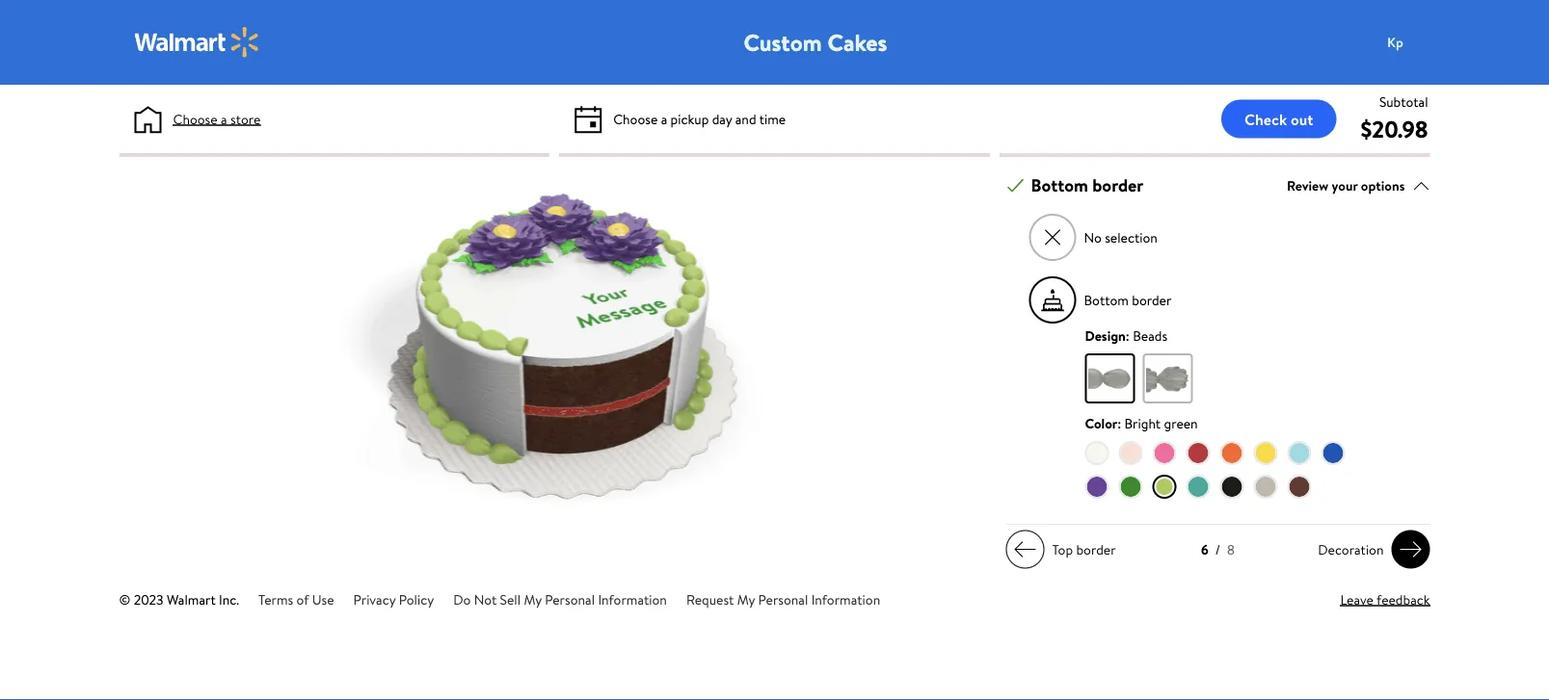 Task type: vqa. For each thing, say whether or not it's contained in the screenshot.
THE GREEN
yes



Task type: describe. For each thing, give the bounding box(es) containing it.
privacy
[[353, 591, 396, 610]]

a for pickup
[[661, 109, 667, 128]]

review
[[1287, 176, 1329, 195]]

no
[[1084, 228, 1102, 247]]

subtotal $20.98
[[1361, 92, 1428, 145]]

kp
[[1388, 33, 1404, 51]]

top border
[[1052, 541, 1116, 559]]

terms
[[258, 591, 293, 610]]

1 my from the left
[[524, 591, 542, 610]]

top
[[1052, 541, 1073, 559]]

selection
[[1105, 228, 1158, 247]]

border for beads
[[1132, 291, 1172, 310]]

check out
[[1245, 108, 1314, 130]]

custom cakes
[[744, 26, 888, 58]]

store
[[230, 109, 261, 128]]

bottom border for no selection
[[1031, 174, 1144, 198]]

bottom for no selection
[[1031, 174, 1088, 198]]

inc.
[[219, 591, 239, 610]]

out
[[1291, 108, 1314, 130]]

1 personal from the left
[[545, 591, 595, 610]]

2 personal from the left
[[758, 591, 808, 610]]

check
[[1245, 108, 1287, 130]]

color
[[1085, 414, 1118, 433]]

your
[[1332, 176, 1358, 195]]

design : beads
[[1085, 327, 1168, 345]]

design
[[1085, 327, 1126, 345]]

cakes
[[828, 26, 888, 58]]

of
[[297, 591, 309, 610]]

2 my from the left
[[737, 591, 755, 610]]

/
[[1216, 541, 1221, 560]]

leave
[[1341, 591, 1374, 610]]

leave feedback button
[[1341, 590, 1430, 610]]

green
[[1164, 414, 1198, 433]]

options
[[1361, 176, 1405, 195]]

ok image
[[1007, 177, 1024, 194]]

color : bright green
[[1085, 414, 1198, 433]]

choose a pickup day and time
[[613, 109, 786, 128]]

2 information from the left
[[812, 591, 880, 610]]

border for no selection
[[1093, 174, 1144, 198]]

pickup
[[671, 109, 709, 128]]

request my personal information link
[[686, 591, 880, 610]]

icon for continue arrow image inside top border link
[[1014, 539, 1037, 562]]

remove image
[[1042, 227, 1063, 248]]

beads
[[1133, 327, 1168, 345]]

leave feedback
[[1341, 591, 1430, 610]]

bright
[[1125, 414, 1161, 433]]

feedback
[[1377, 591, 1430, 610]]

6
[[1201, 541, 1209, 560]]

terms of use
[[258, 591, 334, 610]]

no selection
[[1084, 228, 1158, 247]]

walmart
[[167, 591, 216, 610]]



Task type: locate. For each thing, give the bounding box(es) containing it.
0 horizontal spatial a
[[221, 109, 227, 128]]

1 horizontal spatial :
[[1126, 327, 1130, 345]]

a
[[221, 109, 227, 128], [661, 109, 667, 128]]

bottom for beads
[[1084, 291, 1129, 310]]

up arrow image
[[1413, 177, 1430, 194]]

review your options link
[[1287, 173, 1430, 199]]

do
[[453, 591, 471, 610]]

subtotal
[[1380, 92, 1428, 111]]

my
[[524, 591, 542, 610], [737, 591, 755, 610]]

review your options element
[[1287, 176, 1405, 196]]

choose for choose a pickup day and time
[[613, 109, 658, 128]]

0 vertical spatial :
[[1126, 327, 1130, 345]]

1 horizontal spatial information
[[812, 591, 880, 610]]

: for color
[[1118, 414, 1121, 433]]

border up no selection
[[1093, 174, 1144, 198]]

custom
[[744, 26, 822, 58]]

top border link
[[1006, 531, 1124, 569]]

0 vertical spatial border
[[1093, 174, 1144, 198]]

personal right sell
[[545, 591, 595, 610]]

back to walmart.com image
[[135, 27, 260, 58]]

decoration
[[1318, 541, 1384, 559]]

my right request
[[737, 591, 755, 610]]

icon for continue arrow image inside the "decoration" link
[[1399, 539, 1423, 562]]

a left store
[[221, 109, 227, 128]]

request
[[686, 591, 734, 610]]

a left pickup on the left
[[661, 109, 667, 128]]

bottom border up design : beads
[[1084, 291, 1172, 310]]

1 vertical spatial :
[[1118, 414, 1121, 433]]

1 vertical spatial border
[[1132, 291, 1172, 310]]

policy
[[399, 591, 434, 610]]

terms of use link
[[258, 591, 334, 610]]

2 choose from the left
[[613, 109, 658, 128]]

privacy policy link
[[353, 591, 434, 610]]

2023
[[134, 591, 163, 610]]

bottom up design
[[1084, 291, 1129, 310]]

1 a from the left
[[221, 109, 227, 128]]

choose
[[173, 109, 218, 128], [613, 109, 658, 128]]

0 horizontal spatial personal
[[545, 591, 595, 610]]

0 horizontal spatial icon for continue arrow image
[[1014, 539, 1037, 562]]

and
[[735, 109, 756, 128]]

1 horizontal spatial icon for continue arrow image
[[1399, 539, 1423, 562]]

0 horizontal spatial my
[[524, 591, 542, 610]]

8
[[1227, 541, 1235, 560]]

1 horizontal spatial choose
[[613, 109, 658, 128]]

personal right request
[[758, 591, 808, 610]]

border
[[1093, 174, 1144, 198], [1132, 291, 1172, 310], [1076, 541, 1116, 559]]

icon for continue arrow image up feedback
[[1399, 539, 1423, 562]]

personal
[[545, 591, 595, 610], [758, 591, 808, 610]]

sell
[[500, 591, 521, 610]]

check out button
[[1222, 100, 1337, 138]]

icon for continue arrow image left top
[[1014, 539, 1037, 562]]

do not sell my personal information link
[[453, 591, 667, 610]]

not
[[474, 591, 497, 610]]

decoration link
[[1311, 531, 1430, 569]]

©
[[119, 591, 130, 610]]

choose a store link
[[173, 109, 261, 129]]

bottom border
[[1031, 174, 1144, 198], [1084, 291, 1172, 310]]

2 icon for continue arrow image from the left
[[1399, 539, 1423, 562]]

1 vertical spatial bottom
[[1084, 291, 1129, 310]]

1 horizontal spatial personal
[[758, 591, 808, 610]]

© 2023 walmart inc.
[[119, 591, 239, 610]]

choose a store
[[173, 109, 261, 128]]

1 horizontal spatial my
[[737, 591, 755, 610]]

0 horizontal spatial choose
[[173, 109, 218, 128]]

bottom border for beads
[[1084, 291, 1172, 310]]

1 information from the left
[[598, 591, 667, 610]]

choose left pickup on the left
[[613, 109, 658, 128]]

request my personal information
[[686, 591, 880, 610]]

: left beads
[[1126, 327, 1130, 345]]

bottom border up the no
[[1031, 174, 1144, 198]]

border right top
[[1076, 541, 1116, 559]]

privacy policy
[[353, 591, 434, 610]]

:
[[1126, 327, 1130, 345], [1118, 414, 1121, 433]]

0 vertical spatial bottom border
[[1031, 174, 1144, 198]]

1 choose from the left
[[173, 109, 218, 128]]

day
[[712, 109, 732, 128]]

choose left store
[[173, 109, 218, 128]]

bottom right ok image
[[1031, 174, 1088, 198]]

border up beads
[[1132, 291, 1172, 310]]

0 vertical spatial bottom
[[1031, 174, 1088, 198]]

use
[[312, 591, 334, 610]]

: for design
[[1126, 327, 1130, 345]]

my right sell
[[524, 591, 542, 610]]

1 vertical spatial bottom border
[[1084, 291, 1172, 310]]

1 icon for continue arrow image from the left
[[1014, 539, 1037, 562]]

information
[[598, 591, 667, 610], [812, 591, 880, 610]]

choose for choose a store
[[173, 109, 218, 128]]

time
[[759, 109, 786, 128]]

kp button
[[1376, 23, 1453, 62]]

: left 'bright'
[[1118, 414, 1121, 433]]

review your options
[[1287, 176, 1405, 195]]

0 horizontal spatial information
[[598, 591, 667, 610]]

icon for continue arrow image
[[1014, 539, 1037, 562], [1399, 539, 1423, 562]]

0 horizontal spatial :
[[1118, 414, 1121, 433]]

bottom
[[1031, 174, 1088, 198], [1084, 291, 1129, 310]]

1 horizontal spatial a
[[661, 109, 667, 128]]

2 vertical spatial border
[[1076, 541, 1116, 559]]

a for store
[[221, 109, 227, 128]]

$20.98
[[1361, 113, 1428, 145]]

do not sell my personal information
[[453, 591, 667, 610]]

2 a from the left
[[661, 109, 667, 128]]

6 / 8
[[1201, 541, 1235, 560]]



